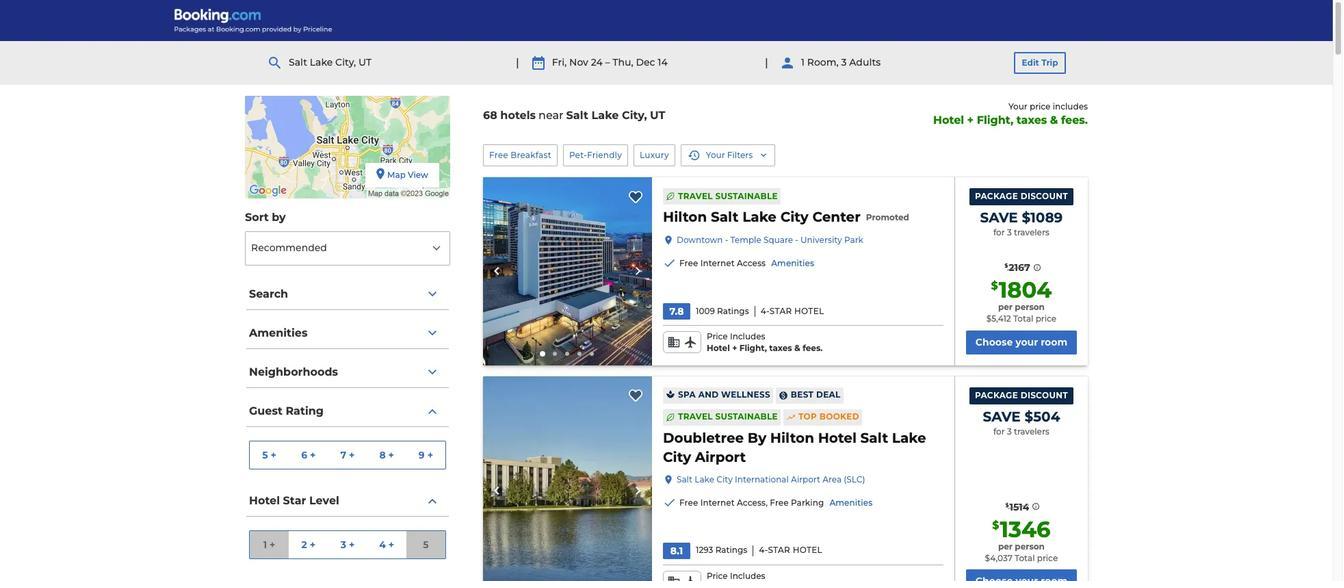 Task type: locate. For each thing, give the bounding box(es) containing it.
1 includes from the top
[[730, 331, 766, 342]]

1 horizontal spatial airport
[[791, 474, 821, 485]]

+ for 4 +
[[389, 538, 394, 551]]

star
[[770, 306, 792, 316], [283, 494, 306, 507], [768, 545, 791, 555]]

1 horizontal spatial your
[[1009, 101, 1028, 112]]

1 per from the top
[[999, 302, 1013, 312]]

package
[[976, 191, 1019, 201], [976, 390, 1019, 400]]

downtown - temple square - university park
[[677, 235, 864, 245]]

1 horizontal spatial hilton
[[771, 430, 815, 446]]

0 vertical spatial 5
[[262, 449, 268, 461]]

0 horizontal spatial 1
[[263, 538, 267, 551]]

$ 1804 per person $5,412 total price
[[987, 277, 1057, 324]]

4-star hotel
[[761, 306, 825, 316], [759, 545, 823, 555]]

fees.
[[1062, 114, 1089, 127], [803, 343, 823, 353]]

salt up temple in the top right of the page
[[711, 209, 739, 225]]

save left $504
[[983, 408, 1021, 425]]

sustainable up hilton salt lake city center
[[716, 191, 778, 201]]

spa
[[678, 390, 696, 400]]

hilton down top
[[771, 430, 815, 446]]

price
[[1030, 101, 1051, 112], [1036, 314, 1057, 324], [1038, 553, 1059, 563]]

1 vertical spatial 4-star hotel
[[759, 545, 823, 555]]

1 vertical spatial city,
[[622, 109, 647, 122]]

per up $4,037
[[999, 541, 1013, 552]]

2 package from the top
[[976, 390, 1019, 400]]

0 vertical spatial price
[[1030, 101, 1051, 112]]

top
[[799, 412, 817, 422]]

per for 1804
[[999, 302, 1013, 312]]

1 left room,
[[802, 56, 805, 69]]

0 horizontal spatial city
[[663, 449, 692, 465]]

& inside your price includes hotel + flight, taxes & fees.
[[1051, 114, 1059, 127]]

airport down doubletree
[[695, 449, 746, 465]]

discount up $1089
[[1021, 191, 1069, 201]]

1 vertical spatial per
[[999, 541, 1013, 552]]

star left level
[[283, 494, 306, 507]]

1 vertical spatial includes
[[730, 571, 766, 581]]

1 horizontal spatial &
[[1051, 114, 1059, 127]]

| left room,
[[765, 56, 769, 69]]

0 vertical spatial airport
[[695, 449, 746, 465]]

save for 1346
[[983, 408, 1021, 425]]

your inside button
[[706, 150, 725, 160]]

2 - from the left
[[796, 235, 799, 245]]

international
[[735, 474, 789, 485]]

$ left the 1346
[[993, 519, 1000, 532]]

+ inside button
[[270, 538, 276, 551]]

taxes down edit
[[1017, 114, 1048, 127]]

go to image #3 image
[[566, 352, 570, 356]]

go to image #2 image
[[553, 352, 558, 356]]

0 horizontal spatial taxes
[[770, 343, 793, 353]]

by
[[272, 211, 286, 224]]

person inside $ 1346 per person $4,037 total price
[[1016, 541, 1045, 552]]

your inside your price includes hotel + flight, taxes & fees.
[[1009, 101, 1028, 112]]

fees. down includes
[[1062, 114, 1089, 127]]

0 vertical spatial ratings
[[717, 306, 749, 316]]

1 travel sustainable from the top
[[678, 191, 778, 201]]

1 photo carousel region from the top
[[483, 177, 652, 365]]

0 vertical spatial save
[[981, 209, 1019, 226]]

0 horizontal spatial 5
[[262, 449, 268, 461]]

0 horizontal spatial &
[[795, 343, 801, 353]]

price down the 1346
[[1038, 553, 1059, 563]]

price up 'room'
[[1036, 314, 1057, 324]]

0 vertical spatial property building image
[[483, 177, 652, 365]]

total up choose your room
[[1014, 314, 1034, 324]]

free down downtown
[[680, 258, 699, 268]]

your
[[1009, 101, 1028, 112], [706, 150, 725, 160]]

0 vertical spatial includes
[[730, 331, 766, 342]]

0 vertical spatial package discount
[[976, 191, 1069, 201]]

2 travel sustainable from the top
[[678, 412, 778, 422]]

2 property building image from the top
[[483, 376, 652, 581]]

0 vertical spatial 1
[[802, 56, 805, 69]]

1 left 2
[[263, 538, 267, 551]]

2 for 3 travelers from the top
[[994, 426, 1050, 436]]

$
[[1005, 262, 1009, 269], [992, 279, 999, 292], [1006, 502, 1009, 508], [993, 519, 1000, 532]]

salt down doubletree
[[677, 474, 693, 485]]

1 vertical spatial sustainable
[[716, 412, 778, 422]]

hilton up downtown
[[663, 209, 707, 225]]

- left temple in the top right of the page
[[725, 235, 729, 245]]

go to image #5 image
[[590, 352, 595, 356]]

4- up price includes
[[759, 545, 768, 555]]

friendly
[[587, 150, 622, 160]]

hotel star level
[[249, 494, 339, 507]]

1 vertical spatial fees.
[[803, 343, 823, 353]]

amenities inside dropdown button
[[249, 326, 308, 339]]

your down edit
[[1009, 101, 1028, 112]]

travelers down save $1089 in the right of the page
[[1015, 227, 1050, 238]]

airport up the parking
[[791, 474, 821, 485]]

- right square
[[796, 235, 799, 245]]

pet-
[[570, 150, 587, 160]]

$ 1346 per person $4,037 total price
[[986, 516, 1059, 563]]

search
[[249, 287, 288, 300]]

for 3 travelers down save $504 at bottom right
[[994, 426, 1050, 436]]

amenities down square
[[772, 258, 815, 268]]

for for 1346
[[994, 426, 1005, 436]]

1 horizontal spatial 1
[[802, 56, 805, 69]]

$ inside $ 1514
[[1006, 502, 1009, 508]]

includes
[[730, 331, 766, 342], [730, 571, 766, 581]]

2 | from the left
[[765, 56, 769, 69]]

1 +
[[263, 538, 276, 551]]

1 vertical spatial save
[[983, 408, 1021, 425]]

0 vertical spatial travel sustainable
[[678, 191, 778, 201]]

total inside $ 1346 per person $4,037 total price
[[1015, 553, 1035, 563]]

amenities down search
[[249, 326, 308, 339]]

0 horizontal spatial flight,
[[740, 343, 767, 353]]

property building image for 1804
[[483, 177, 652, 365]]

salt inside doubletree by hilton hotel salt lake city airport
[[861, 430, 889, 446]]

package for 1346
[[976, 390, 1019, 400]]

2 vertical spatial price
[[1038, 553, 1059, 563]]

taxes inside your price includes hotel + flight, taxes & fees.
[[1017, 114, 1048, 127]]

doubletree
[[663, 430, 744, 446]]

2 vertical spatial amenities
[[830, 498, 873, 508]]

0 horizontal spatial |
[[516, 56, 519, 69]]

lake
[[310, 56, 333, 69], [592, 109, 619, 122], [743, 209, 777, 225], [893, 430, 927, 446], [695, 474, 715, 485]]

1 price from the top
[[707, 331, 728, 342]]

square
[[764, 235, 793, 245]]

0 vertical spatial hilton
[[663, 209, 707, 225]]

1 horizontal spatial |
[[765, 56, 769, 69]]

free
[[489, 150, 509, 160], [680, 258, 699, 268], [680, 498, 699, 508], [770, 498, 789, 508]]

1 vertical spatial &
[[795, 343, 801, 353]]

0 vertical spatial package
[[976, 191, 1019, 201]]

1 vertical spatial package
[[976, 390, 1019, 400]]

1 horizontal spatial city
[[717, 474, 733, 485]]

2 horizontal spatial amenities
[[830, 498, 873, 508]]

total inside $ 1804 per person $5,412 total price
[[1014, 314, 1034, 324]]

1 vertical spatial package discount
[[976, 390, 1069, 400]]

price left includes
[[1030, 101, 1051, 112]]

1 package discount from the top
[[976, 191, 1069, 201]]

3 right room,
[[842, 56, 847, 69]]

edit
[[1023, 58, 1040, 68]]

sustainable down wellness
[[716, 412, 778, 422]]

1 vertical spatial travel
[[678, 412, 713, 422]]

3 + button
[[328, 531, 367, 559]]

2 internet from the top
[[701, 498, 735, 508]]

0 horizontal spatial hilton
[[663, 209, 707, 225]]

0 horizontal spatial airport
[[695, 449, 746, 465]]

| left fri,
[[516, 56, 519, 69]]

1 discount from the top
[[1021, 191, 1069, 201]]

salt down booking.com packages image
[[289, 56, 307, 69]]

0 vertical spatial &
[[1051, 114, 1059, 127]]

for down save $504 at bottom right
[[994, 426, 1005, 436]]

+ inside your price includes hotel + flight, taxes & fees.
[[968, 114, 974, 127]]

1 vertical spatial person
[[1016, 541, 1045, 552]]

1 horizontal spatial flight,
[[977, 114, 1014, 127]]

your
[[1016, 336, 1039, 348]]

2 travelers from the top
[[1015, 426, 1050, 436]]

0 horizontal spatial your
[[706, 150, 725, 160]]

0 horizontal spatial -
[[725, 235, 729, 245]]

1 vertical spatial internet
[[701, 498, 735, 508]]

spa and wellness
[[678, 390, 771, 400]]

1 | from the left
[[516, 56, 519, 69]]

park
[[845, 235, 864, 245]]

0 vertical spatial flight,
[[977, 114, 1014, 127]]

hotel inside your price includes hotel + flight, taxes & fees.
[[934, 114, 965, 127]]

booked
[[820, 412, 860, 422]]

expand image
[[759, 150, 770, 161]]

star down free internet access, free parking amenities
[[768, 545, 791, 555]]

1 vertical spatial for 3 travelers
[[994, 426, 1050, 436]]

sustainable
[[716, 191, 778, 201], [716, 412, 778, 422]]

2 includes from the top
[[730, 571, 766, 581]]

free down salt lake city international airport area (slc)
[[770, 498, 789, 508]]

discount for 1346
[[1021, 390, 1069, 400]]

fees. up the best deal
[[803, 343, 823, 353]]

2 price from the top
[[707, 571, 728, 581]]

&
[[1051, 114, 1059, 127], [795, 343, 801, 353]]

2 for from the top
[[994, 426, 1005, 436]]

0 vertical spatial travelers
[[1015, 227, 1050, 238]]

travel up doubletree
[[678, 412, 713, 422]]

travel sustainable up hilton salt lake city center
[[678, 191, 778, 201]]

0 vertical spatial star
[[770, 306, 792, 316]]

package up save $504 at bottom right
[[976, 390, 1019, 400]]

1 vertical spatial flight,
[[740, 343, 767, 353]]

choose your room
[[976, 336, 1068, 348]]

$ inside $ 2167
[[1005, 262, 1009, 269]]

1 vertical spatial star
[[283, 494, 306, 507]]

per inside $ 1346 per person $4,037 total price
[[999, 541, 1013, 552]]

& up best at the right bottom of page
[[795, 343, 801, 353]]

price down 1009 ratings
[[707, 331, 728, 342]]

wellness
[[722, 390, 771, 400]]

+ inside button
[[389, 449, 394, 461]]

4- up price includes hotel + flight, taxes & fees.
[[761, 306, 770, 316]]

$ inside $ 1346 per person $4,037 total price
[[993, 519, 1000, 532]]

+ inside 'button'
[[310, 449, 316, 461]]

price inside $ 1346 per person $4,037 total price
[[1038, 553, 1059, 563]]

hotel
[[934, 114, 965, 127], [795, 306, 825, 316], [707, 343, 730, 353], [819, 430, 857, 446], [249, 494, 280, 507], [793, 545, 823, 555]]

1 for 1 +
[[263, 538, 267, 551]]

city left international
[[717, 474, 733, 485]]

free for free internet access, free parking amenities
[[680, 498, 699, 508]]

+ for 3 +
[[349, 538, 355, 551]]

9 +
[[419, 449, 433, 461]]

total for 1346
[[1015, 553, 1035, 563]]

room,
[[808, 56, 839, 69]]

$ left 2167
[[1005, 262, 1009, 269]]

for down save $1089 in the right of the page
[[994, 227, 1005, 238]]

4-star hotel down free internet access, free parking amenities
[[759, 545, 823, 555]]

internet left access,
[[701, 498, 735, 508]]

7
[[341, 449, 347, 461]]

4-star hotel up price includes hotel + flight, taxes & fees.
[[761, 306, 825, 316]]

star for 1346
[[768, 545, 791, 555]]

fri, nov 24 – thu, dec 14
[[552, 56, 668, 69]]

+
[[968, 114, 974, 127], [733, 343, 738, 353], [271, 449, 277, 461], [310, 449, 316, 461], [349, 449, 355, 461], [389, 449, 394, 461], [428, 449, 433, 461], [270, 538, 276, 551], [310, 538, 316, 551], [349, 538, 355, 551], [389, 538, 394, 551]]

internet
[[701, 258, 735, 268], [701, 498, 735, 508]]

1 for 3 travelers from the top
[[994, 227, 1050, 238]]

0 vertical spatial 4-
[[761, 306, 770, 316]]

1009
[[696, 306, 715, 316]]

1 for 1 room, 3 adults
[[802, 56, 805, 69]]

taxes up best at the right bottom of page
[[770, 343, 793, 353]]

0 vertical spatial total
[[1014, 314, 1034, 324]]

2 travel from the top
[[678, 412, 713, 422]]

24
[[591, 56, 603, 69]]

person inside $ 1804 per person $5,412 total price
[[1016, 302, 1045, 312]]

ratings right the 1009
[[717, 306, 749, 316]]

save
[[981, 209, 1019, 226], [983, 408, 1021, 425]]

5 left 6
[[262, 449, 268, 461]]

travelers down save $504 at bottom right
[[1015, 426, 1050, 436]]

1 internet from the top
[[701, 258, 735, 268]]

3 right 2 + button
[[341, 538, 346, 551]]

1 horizontal spatial fees.
[[1062, 114, 1089, 127]]

6 +
[[301, 449, 316, 461]]

2 horizontal spatial city
[[781, 209, 809, 225]]

package discount up save $504 at bottom right
[[976, 390, 1069, 400]]

guest rating
[[249, 404, 324, 417]]

fees. inside price includes hotel + flight, taxes & fees.
[[803, 343, 823, 353]]

total right $4,037
[[1015, 553, 1035, 563]]

package discount up save $1089 in the right of the page
[[976, 191, 1069, 201]]

1 vertical spatial property building image
[[483, 376, 652, 581]]

fees. inside your price includes hotel + flight, taxes & fees.
[[1062, 114, 1089, 127]]

1 - from the left
[[725, 235, 729, 245]]

1 package from the top
[[976, 191, 1019, 201]]

0 horizontal spatial fees.
[[803, 343, 823, 353]]

1 person from the top
[[1016, 302, 1045, 312]]

airport
[[695, 449, 746, 465], [791, 474, 821, 485]]

2 person from the top
[[1016, 541, 1045, 552]]

travelers
[[1015, 227, 1050, 238], [1015, 426, 1050, 436]]

0 vertical spatial price
[[707, 331, 728, 342]]

1 vertical spatial ut
[[650, 109, 666, 122]]

0 vertical spatial per
[[999, 302, 1013, 312]]

includes inside price includes hotel + flight, taxes & fees.
[[730, 331, 766, 342]]

airport inside doubletree by hilton hotel salt lake city airport
[[695, 449, 746, 465]]

+ for 6 +
[[310, 449, 316, 461]]

1 vertical spatial 5
[[423, 538, 429, 551]]

save $1089
[[981, 209, 1063, 226]]

1804
[[999, 277, 1052, 303]]

1 vertical spatial travelers
[[1015, 426, 1050, 436]]

package discount
[[976, 191, 1069, 201], [976, 390, 1069, 400]]

7 + button
[[328, 442, 367, 469]]

1 travelers from the top
[[1015, 227, 1050, 238]]

for 3 travelers down save $1089 in the right of the page
[[994, 227, 1050, 238]]

1 for from the top
[[994, 227, 1005, 238]]

travel sustainable down spa and wellness
[[678, 412, 778, 422]]

1 horizontal spatial 5
[[423, 538, 429, 551]]

1 vertical spatial city
[[663, 449, 692, 465]]

1 property building image from the top
[[483, 177, 652, 365]]

2 vertical spatial star
[[768, 545, 791, 555]]

1 horizontal spatial city,
[[622, 109, 647, 122]]

person up your
[[1016, 302, 1045, 312]]

5 for 5 +
[[262, 449, 268, 461]]

university
[[801, 235, 843, 245]]

1 vertical spatial total
[[1015, 553, 1035, 563]]

5 right 4 +
[[423, 538, 429, 551]]

0 vertical spatial fees.
[[1062, 114, 1089, 127]]

4-star hotel for 1346
[[759, 545, 823, 555]]

choose your room button
[[967, 331, 1078, 354]]

0 vertical spatial taxes
[[1017, 114, 1048, 127]]

internet down downtown
[[701, 258, 735, 268]]

1 inside button
[[263, 538, 267, 551]]

city down doubletree
[[663, 449, 692, 465]]

hotel star level button
[[246, 486, 449, 517]]

person for 1346
[[1016, 541, 1045, 552]]

+ inside price includes hotel + flight, taxes & fees.
[[733, 343, 738, 353]]

flight, inside price includes hotel + flight, taxes & fees.
[[740, 343, 767, 353]]

fri,
[[552, 56, 567, 69]]

go to image #4 image
[[578, 352, 582, 356]]

price for 1804
[[1036, 314, 1057, 324]]

1 vertical spatial ratings
[[716, 545, 748, 555]]

price for price includes hotel + flight, taxes & fees.
[[707, 331, 728, 342]]

includes for price includes hotel + flight, taxes & fees.
[[730, 331, 766, 342]]

1 vertical spatial taxes
[[770, 343, 793, 353]]

hotels
[[501, 109, 536, 122]]

0 vertical spatial sustainable
[[716, 191, 778, 201]]

0 vertical spatial 4-star hotel
[[761, 306, 825, 316]]

your left filters
[[706, 150, 725, 160]]

1 vertical spatial amenities
[[249, 326, 308, 339]]

1 vertical spatial travel sustainable
[[678, 412, 778, 422]]

4-
[[761, 306, 770, 316], [759, 545, 768, 555]]

per up $5,412
[[999, 302, 1013, 312]]

view
[[408, 170, 428, 180]]

free internet access amenities
[[680, 258, 815, 268]]

0 vertical spatial for
[[994, 227, 1005, 238]]

price down 1293 ratings
[[707, 571, 728, 581]]

save left $1089
[[981, 209, 1019, 226]]

price inside price includes hotel + flight, taxes & fees.
[[707, 331, 728, 342]]

free left breakfast
[[489, 150, 509, 160]]

per inside $ 1804 per person $5,412 total price
[[999, 302, 1013, 312]]

1 vertical spatial hilton
[[771, 430, 815, 446]]

amenities
[[772, 258, 815, 268], [249, 326, 308, 339], [830, 498, 873, 508]]

1 vertical spatial photo carousel region
[[483, 376, 652, 581]]

0 vertical spatial ut
[[359, 56, 372, 69]]

city up square
[[781, 209, 809, 225]]

photo carousel region for 1346
[[483, 376, 652, 581]]

2 photo carousel region from the top
[[483, 376, 652, 581]]

and
[[699, 390, 719, 400]]

property building image
[[483, 177, 652, 365], [483, 376, 652, 581]]

free up 8.1
[[680, 498, 699, 508]]

0 vertical spatial discount
[[1021, 191, 1069, 201]]

price inside $ 1804 per person $5,412 total price
[[1036, 314, 1057, 324]]

price for price includes
[[707, 571, 728, 581]]

temple
[[731, 235, 762, 245]]

8 + button
[[367, 442, 407, 469]]

includes
[[1053, 101, 1089, 112]]

star up price includes hotel + flight, taxes & fees.
[[770, 306, 792, 316]]

recommended button
[[245, 231, 450, 266]]

person down 1514 on the bottom right
[[1016, 541, 1045, 552]]

$ 2167
[[1005, 262, 1031, 274]]

hilton salt lake city center - promoted element
[[663, 208, 910, 227]]

adults
[[850, 56, 881, 69]]

3 inside button
[[341, 538, 346, 551]]

salt
[[289, 56, 307, 69], [567, 109, 589, 122], [711, 209, 739, 225], [861, 430, 889, 446], [677, 474, 693, 485]]

1 vertical spatial your
[[706, 150, 725, 160]]

1 horizontal spatial taxes
[[1017, 114, 1048, 127]]

& down includes
[[1051, 114, 1059, 127]]

-
[[725, 235, 729, 245], [796, 235, 799, 245]]

0 vertical spatial photo carousel region
[[483, 177, 652, 365]]

free internet access, free parking amenities
[[680, 498, 873, 508]]

per
[[999, 302, 1013, 312], [999, 541, 1013, 552]]

package discount for 1346
[[976, 390, 1069, 400]]

1 vertical spatial discount
[[1021, 390, 1069, 400]]

includes down 1293 ratings
[[730, 571, 766, 581]]

9 + button
[[407, 442, 446, 469]]

0 vertical spatial internet
[[701, 258, 735, 268]]

discount up $504
[[1021, 390, 1069, 400]]

photo carousel region
[[483, 177, 652, 365], [483, 376, 652, 581]]

$ left 1804
[[992, 279, 999, 292]]

3 +
[[341, 538, 355, 551]]

go to image #1 image
[[540, 351, 546, 357]]

rating
[[286, 404, 324, 417]]

amenities down (slc)
[[830, 498, 873, 508]]

$5,412
[[987, 314, 1012, 324]]

$ inside $ 1804 per person $5,412 total price
[[992, 279, 999, 292]]

includes down 1009 ratings
[[730, 331, 766, 342]]

0 vertical spatial for 3 travelers
[[994, 227, 1050, 238]]

salt up (slc)
[[861, 430, 889, 446]]

0 vertical spatial city
[[781, 209, 809, 225]]

2 per from the top
[[999, 541, 1013, 552]]

ratings up price includes
[[716, 545, 748, 555]]

$ for 2167
[[1005, 262, 1009, 269]]

1 vertical spatial price
[[1036, 314, 1057, 324]]

0 horizontal spatial amenities
[[249, 326, 308, 339]]

$ left 1514 on the bottom right
[[1006, 502, 1009, 508]]

0 vertical spatial person
[[1016, 302, 1045, 312]]

0 vertical spatial travel
[[678, 191, 713, 201]]

2 discount from the top
[[1021, 390, 1069, 400]]

1 vertical spatial 1
[[263, 538, 267, 551]]

package up save $1089 in the right of the page
[[976, 191, 1019, 201]]

travel
[[678, 191, 713, 201], [678, 412, 713, 422]]

travel up downtown
[[678, 191, 713, 201]]

price
[[707, 331, 728, 342], [707, 571, 728, 581]]

2 package discount from the top
[[976, 390, 1069, 400]]



Task type: vqa. For each thing, say whether or not it's contained in the screenshot.
the Your inside your price includes hotel + flight, taxes & fees.
yes



Task type: describe. For each thing, give the bounding box(es) containing it.
6 + button
[[289, 442, 328, 469]]

best deal
[[791, 390, 841, 400]]

4- for 1346
[[759, 545, 768, 555]]

8
[[380, 449, 386, 461]]

+ for 1 +
[[270, 538, 276, 551]]

0 horizontal spatial city,
[[335, 56, 356, 69]]

nov
[[570, 56, 589, 69]]

your price includes hotel + flight, taxes & fees.
[[934, 101, 1089, 127]]

room
[[1041, 336, 1068, 348]]

1009 ratings
[[696, 306, 749, 316]]

sort by
[[245, 211, 286, 224]]

your filters
[[706, 150, 753, 160]]

flight, inside your price includes hotel + flight, taxes & fees.
[[977, 114, 1014, 127]]

hotel inside hotel star level dropdown button
[[249, 494, 280, 507]]

property building image for 1346
[[483, 376, 652, 581]]

9
[[419, 449, 425, 461]]

best
[[791, 390, 814, 400]]

–
[[606, 56, 610, 69]]

photo carousel region for 1804
[[483, 177, 652, 365]]

2 sustainable from the top
[[716, 412, 778, 422]]

save for 1804
[[981, 209, 1019, 226]]

star inside dropdown button
[[283, 494, 306, 507]]

access,
[[737, 498, 768, 508]]

city inside doubletree by hilton hotel salt lake city airport
[[663, 449, 692, 465]]

free breakfast
[[489, 150, 552, 160]]

5 + button
[[250, 442, 289, 469]]

4 + button
[[367, 531, 407, 559]]

free for free breakfast
[[489, 150, 509, 160]]

top booked
[[799, 412, 860, 422]]

guest rating button
[[246, 396, 449, 427]]

+ for 8 +
[[389, 449, 394, 461]]

4-star hotel for 1804
[[761, 306, 825, 316]]

edit trip button
[[1015, 52, 1067, 74]]

8.1
[[671, 545, 683, 557]]

+ for 5 +
[[271, 449, 277, 461]]

center
[[813, 209, 861, 225]]

68
[[483, 109, 498, 122]]

salt lake city, ut
[[289, 56, 372, 69]]

neighborhoods button
[[246, 357, 449, 388]]

6
[[301, 449, 307, 461]]

downtown
[[677, 235, 723, 245]]

star for 1804
[[770, 306, 792, 316]]

5 +
[[262, 449, 277, 461]]

luxury
[[640, 150, 669, 160]]

2 +
[[302, 538, 316, 551]]

| for fri, nov 24 – thu, dec 14
[[516, 56, 519, 69]]

travelers for 1804
[[1015, 227, 1050, 238]]

ratings for 1804
[[717, 306, 749, 316]]

price inside your price includes hotel + flight, taxes & fees.
[[1030, 101, 1051, 112]]

total for 1804
[[1014, 314, 1034, 324]]

1 travel from the top
[[678, 191, 713, 201]]

taxes inside price includes hotel + flight, taxes & fees.
[[770, 343, 793, 353]]

1293
[[696, 545, 714, 555]]

near
[[539, 109, 564, 122]]

discount for 1804
[[1021, 191, 1069, 201]]

5 for 5
[[423, 538, 429, 551]]

$ for 1346
[[993, 519, 1000, 532]]

1346
[[1001, 516, 1051, 543]]

5 button
[[407, 531, 446, 559]]

search button
[[246, 279, 449, 310]]

access
[[737, 258, 766, 268]]

hotel inside doubletree by hilton hotel salt lake city airport
[[819, 430, 857, 446]]

person for 1804
[[1016, 302, 1045, 312]]

free for free internet access amenities
[[680, 258, 699, 268]]

$4,037
[[986, 553, 1013, 563]]

$504
[[1025, 408, 1061, 425]]

hotel inside price includes hotel + flight, taxes & fees.
[[707, 343, 730, 353]]

ratings for 1346
[[716, 545, 748, 555]]

7.8
[[670, 305, 684, 318]]

4
[[379, 538, 386, 551]]

1 sustainable from the top
[[716, 191, 778, 201]]

1 horizontal spatial ut
[[650, 109, 666, 122]]

level
[[309, 494, 339, 507]]

edit trip
[[1023, 58, 1059, 68]]

1 horizontal spatial amenities
[[772, 258, 815, 268]]

filters
[[728, 150, 753, 160]]

4- for 1804
[[761, 306, 770, 316]]

travelers for 1346
[[1015, 426, 1050, 436]]

2
[[302, 538, 307, 551]]

salt right near
[[567, 109, 589, 122]]

internet for 1346
[[701, 498, 735, 508]]

$ for 1804
[[992, 279, 999, 292]]

deal
[[817, 390, 841, 400]]

booking.com packages image
[[174, 8, 334, 33]]

| for 1 room, 3 adults
[[765, 56, 769, 69]]

doubletree by hilton hotel salt lake city airport element
[[663, 428, 944, 466]]

& inside price includes hotel + flight, taxes & fees.
[[795, 343, 801, 353]]

salt lake city international airport area (slc)
[[677, 474, 866, 485]]

package for 1804
[[976, 191, 1019, 201]]

$1089
[[1022, 209, 1063, 226]]

1 room, 3 adults
[[802, 56, 881, 69]]

for 3 travelers for 1804
[[994, 227, 1050, 238]]

your for your price includes hotel + flight, taxes & fees.
[[1009, 101, 1028, 112]]

per for 1346
[[999, 541, 1013, 552]]

price includes
[[707, 571, 766, 581]]

for for 1804
[[994, 227, 1005, 238]]

price for 1346
[[1038, 553, 1059, 563]]

for 3 travelers for 1346
[[994, 426, 1050, 436]]

hilton salt lake city center
[[663, 209, 861, 225]]

7 +
[[341, 449, 355, 461]]

3 down save $1089 in the right of the page
[[1008, 227, 1012, 238]]

1 vertical spatial airport
[[791, 474, 821, 485]]

dec
[[636, 56, 656, 69]]

2 + button
[[289, 531, 328, 559]]

package discount for 1804
[[976, 191, 1069, 201]]

recommended
[[251, 242, 327, 254]]

breakfast
[[511, 150, 552, 160]]

trip
[[1042, 58, 1059, 68]]

14
[[658, 56, 668, 69]]

+ for 2 +
[[310, 538, 316, 551]]

parking
[[791, 498, 825, 508]]

thu,
[[613, 56, 634, 69]]

lake inside doubletree by hilton hotel salt lake city airport
[[893, 430, 927, 446]]

1293 ratings
[[696, 545, 748, 555]]

sort
[[245, 211, 269, 224]]

guest
[[249, 404, 283, 417]]

2 vertical spatial city
[[717, 474, 733, 485]]

your for your filters
[[706, 150, 725, 160]]

your filters button
[[681, 145, 776, 166]]

2167
[[1009, 262, 1031, 274]]

1 + button
[[250, 531, 289, 559]]

neighborhoods
[[249, 365, 338, 378]]

hilton inside doubletree by hilton hotel salt lake city airport
[[771, 430, 815, 446]]

68 hotels near salt lake city, ut
[[483, 109, 666, 122]]

includes for price includes
[[730, 571, 766, 581]]

$ for 1514
[[1006, 502, 1009, 508]]

3 down save $504 at bottom right
[[1008, 426, 1012, 436]]

area
[[823, 474, 842, 485]]

(slc)
[[844, 474, 866, 485]]

+ for 9 +
[[428, 449, 433, 461]]

$ 1514
[[1006, 501, 1030, 513]]

+ for 7 +
[[349, 449, 355, 461]]

internet for 1804
[[701, 258, 735, 268]]



